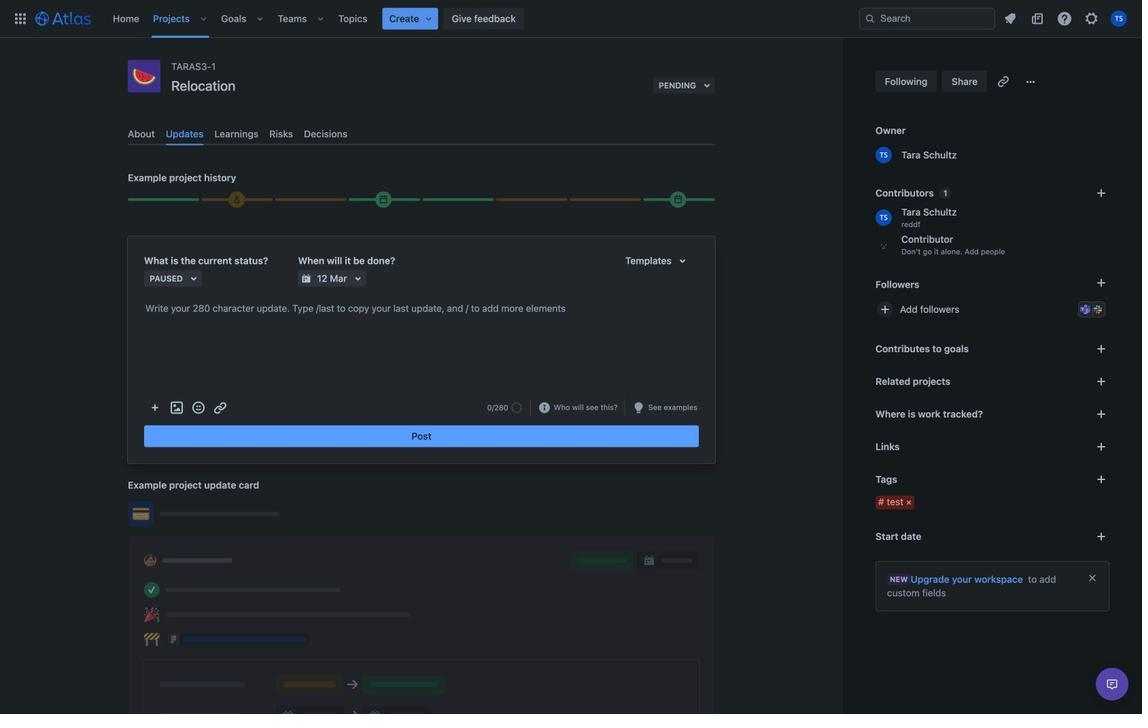 Task type: vqa. For each thing, say whether or not it's contained in the screenshot.
MORE INFORMATION ABOUT THIS USER icon
no



Task type: locate. For each thing, give the bounding box(es) containing it.
add follower image
[[878, 301, 894, 318]]

tab list
[[122, 123, 721, 145]]

Main content area, start typing to enter text. text field
[[144, 300, 699, 322]]

None search field
[[860, 8, 996, 30]]

insert emoji image
[[190, 400, 207, 416]]

open intercom messenger image
[[1105, 676, 1121, 693]]

close tag image
[[904, 497, 915, 508]]

more actions image
[[147, 400, 163, 416]]

banner
[[0, 0, 1143, 38]]

msteams logo showing  channels are connected to this project image
[[1081, 304, 1092, 315]]

top element
[[8, 0, 860, 38]]



Task type: describe. For each thing, give the bounding box(es) containing it.
insert link image
[[212, 400, 229, 416]]

close banner image
[[1088, 573, 1099, 584]]

search image
[[865, 13, 876, 24]]

add files, videos, or images image
[[169, 400, 185, 416]]

add a follower image
[[1094, 275, 1110, 291]]

help image
[[1057, 11, 1074, 27]]

Search field
[[860, 8, 996, 30]]

slack logo showing nan channels are connected to this project image
[[1093, 304, 1104, 315]]



